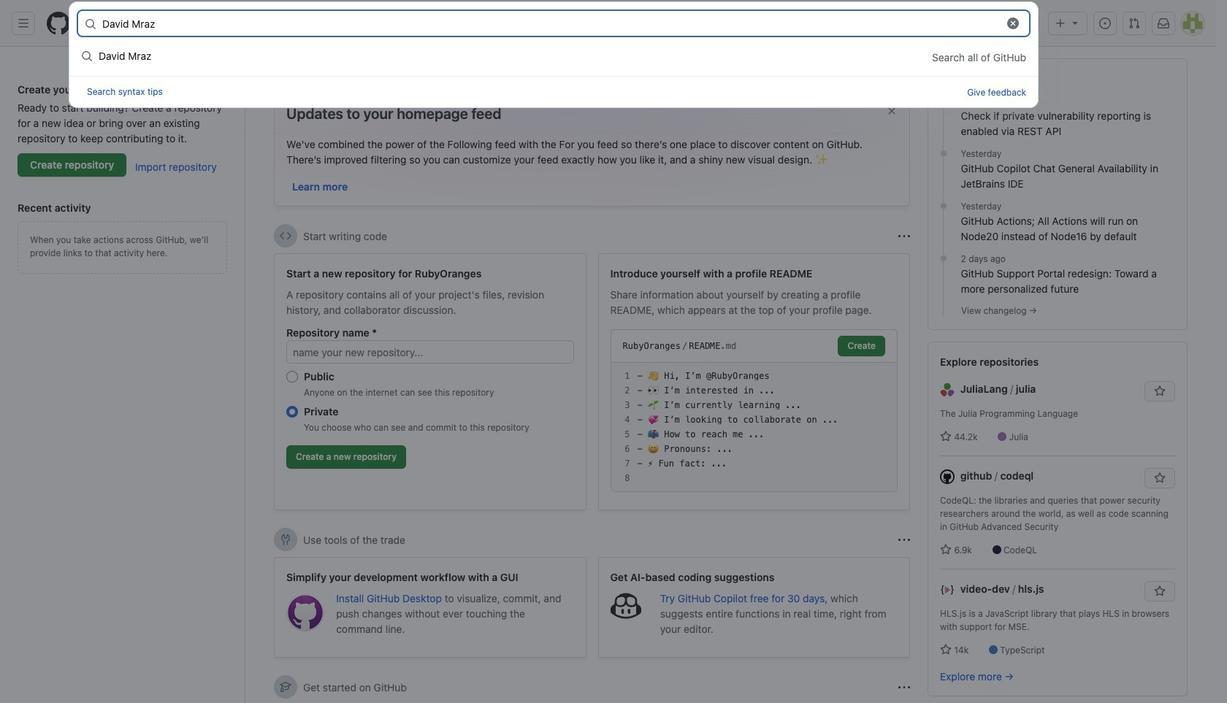 Task type: vqa. For each thing, say whether or not it's contained in the screenshot.
1st Star this repository icon from the bottom
yes



Task type: locate. For each thing, give the bounding box(es) containing it.
none radio inside start a new repository element
[[286, 406, 298, 418]]

2 vertical spatial dot fill image
[[938, 200, 950, 212]]

0 vertical spatial dot fill image
[[938, 95, 950, 107]]

None submit
[[838, 336, 886, 357]]

None text field
[[102, 12, 998, 35]]

star this repository image
[[1154, 386, 1166, 397]]

0 vertical spatial star this repository image
[[1154, 473, 1166, 484]]

dot fill image
[[938, 253, 950, 265]]

homepage image
[[47, 12, 70, 35]]

command palette image
[[1013, 18, 1024, 29]]

1 star this repository image from the top
[[1154, 473, 1166, 484]]

star image
[[940, 544, 952, 556], [940, 644, 952, 656]]

2 star image from the top
[[940, 644, 952, 656]]

introduce yourself with a profile readme element
[[598, 254, 910, 511]]

tools image
[[280, 534, 292, 546]]

simplify your development workflow with a gui element
[[274, 558, 586, 658]]

dialog
[[69, 1, 1039, 108]]

1 why am i seeing this? image from the top
[[899, 534, 910, 546]]

triangle down image
[[1070, 17, 1081, 28]]

@julialang profile image
[[940, 383, 955, 398]]

1 vertical spatial why am i seeing this? image
[[899, 682, 910, 694]]

name your new repository... text field
[[286, 340, 574, 364]]

1 vertical spatial star this repository image
[[1154, 586, 1166, 598]]

star image for @video-dev profile image
[[940, 644, 952, 656]]

0 vertical spatial why am i seeing this? image
[[899, 534, 910, 546]]

star image down @video-dev profile image
[[940, 644, 952, 656]]

2 why am i seeing this? image from the top
[[899, 682, 910, 694]]

1 star image from the top
[[940, 544, 952, 556]]

why am i seeing this? image for mortar board icon
[[899, 682, 910, 694]]

why am i seeing this? image
[[899, 231, 910, 242]]

1 vertical spatial dot fill image
[[938, 148, 950, 159]]

dot fill image
[[938, 95, 950, 107], [938, 148, 950, 159], [938, 200, 950, 212]]

why am i seeing this? image
[[899, 534, 910, 546], [899, 682, 910, 694]]

3 dot fill image from the top
[[938, 200, 950, 212]]

@video-dev profile image
[[940, 583, 955, 598]]

star image up @video-dev profile image
[[940, 544, 952, 556]]

explore repositories navigation
[[928, 342, 1188, 697]]

start a new repository element
[[274, 254, 586, 511]]

1 vertical spatial star image
[[940, 644, 952, 656]]

None radio
[[286, 406, 298, 418]]

2 star this repository image from the top
[[1154, 586, 1166, 598]]

star this repository image
[[1154, 473, 1166, 484], [1154, 586, 1166, 598]]

0 vertical spatial star image
[[940, 544, 952, 556]]

star image
[[940, 431, 952, 443]]

star this repository image for @github profile image
[[1154, 473, 1166, 484]]

2 dot fill image from the top
[[938, 148, 950, 159]]

1 dot fill image from the top
[[938, 95, 950, 107]]

star image for @github profile image
[[940, 544, 952, 556]]

None radio
[[286, 371, 298, 383]]



Task type: describe. For each thing, give the bounding box(es) containing it.
issue opened image
[[1100, 18, 1111, 29]]

why am i seeing this? image for tools image
[[899, 534, 910, 546]]

filter image
[[837, 66, 849, 77]]

x image
[[886, 105, 898, 117]]

none radio inside start a new repository element
[[286, 371, 298, 383]]

mortar board image
[[280, 682, 292, 693]]

code image
[[280, 230, 292, 242]]

none submit inside introduce yourself with a profile readme element
[[838, 336, 886, 357]]

star this repository image for @video-dev profile image
[[1154, 586, 1166, 598]]

git pull request image
[[1129, 18, 1141, 29]]

explore element
[[928, 58, 1188, 704]]

notifications image
[[1158, 18, 1170, 29]]

plus image
[[1055, 18, 1067, 29]]

@github profile image
[[940, 470, 955, 485]]

github desktop image
[[286, 594, 325, 632]]

get ai-based coding suggestions element
[[598, 558, 910, 658]]



